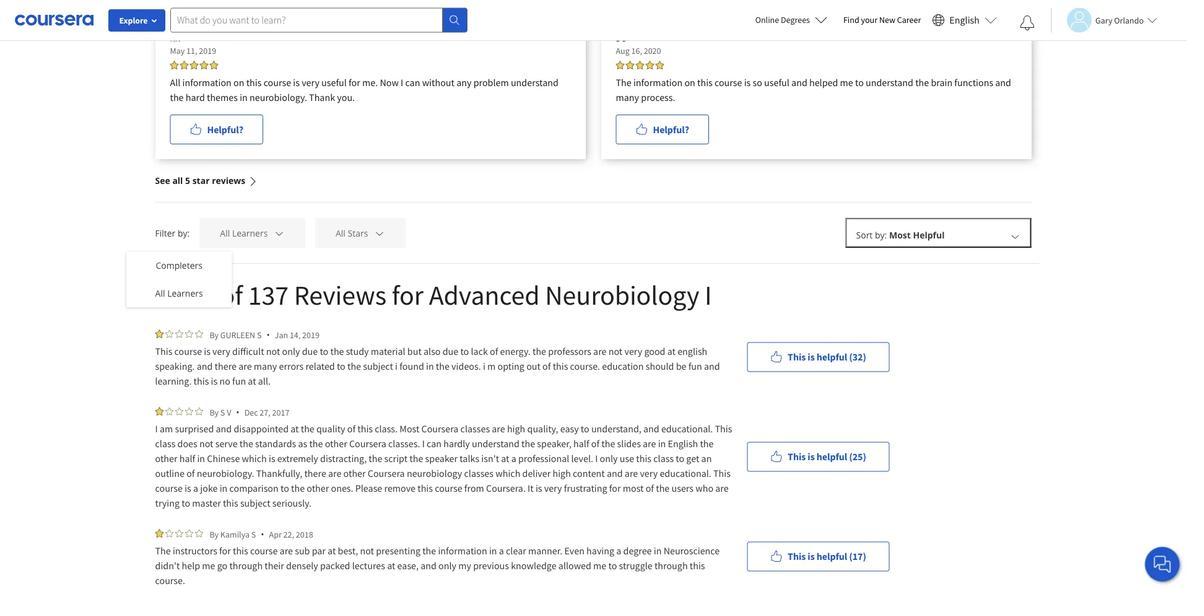 Task type: vqa. For each thing, say whether or not it's contained in the screenshot.
3
no



Task type: describe. For each thing, give the bounding box(es) containing it.
completers
[[156, 260, 202, 271]]

and down english
[[704, 360, 720, 372]]

this for this is helpful (25)
[[788, 451, 806, 463]]

2017
[[272, 407, 290, 418]]

star
[[192, 175, 210, 186]]

of right out
[[543, 360, 551, 372]]

serve
[[215, 437, 238, 450]]

chat with us image
[[1153, 554, 1173, 574]]

and up serve
[[216, 422, 232, 435]]

2 due from the left
[[443, 345, 459, 357]]

out
[[527, 360, 541, 372]]

instructors
[[173, 545, 217, 557]]

helpful for (25)
[[817, 451, 848, 463]]

remove
[[384, 482, 416, 494]]

standards
[[255, 437, 296, 450]]

1 horizontal spatial which
[[496, 467, 521, 479]]

course inside the 'all information on this course is very useful for me. now i can without any problem understand the hard themes in neurobiology. thank you.'
[[264, 76, 291, 89]]

1 vertical spatial educational.
[[660, 467, 712, 479]]

no
[[220, 375, 230, 387]]

0 vertical spatial class
[[155, 437, 176, 450]]

all learners inside dropdown button
[[220, 227, 268, 239]]

2019 inside rk may 11, 2019
[[199, 45, 216, 56]]

all learners menu item
[[126, 279, 232, 307]]

11,
[[187, 45, 197, 56]]

for up but at the left bottom of page
[[392, 278, 424, 312]]

to right the easy
[[581, 422, 590, 435]]

packed
[[320, 559, 350, 572]]

the up out
[[533, 345, 546, 357]]

the down study
[[348, 360, 361, 372]]

easy
[[560, 422, 579, 435]]

a right having
[[617, 545, 622, 557]]

find
[[844, 14, 860, 25]]

0 horizontal spatial me
[[202, 559, 215, 572]]

users
[[672, 482, 694, 494]]

the left study
[[330, 345, 344, 357]]

0 vertical spatial fun
[[689, 360, 702, 372]]

rk
[[170, 33, 180, 44]]

i left am
[[155, 422, 158, 435]]

to right related
[[337, 360, 346, 372]]

understand inside the information on this course is so useful and helped me to understand the brain functions and many process.
[[866, 76, 914, 89]]

of right quality
[[347, 422, 356, 435]]

dc aug 16, 2020
[[616, 33, 661, 56]]

1 - 25 of 137 reviews for advanced neurobiology i
[[155, 278, 712, 312]]

filter
[[155, 227, 176, 239]]

(32)
[[850, 351, 867, 363]]

online degrees
[[756, 14, 810, 25]]

find your new career
[[844, 14, 921, 25]]

gary
[[1096, 15, 1113, 26]]

english inside i am surprised and disappointed at the quality of this class. most coursera classes are high quality, easy to understand, and educational. this class does not serve the standards as the other coursera classes. i can hardly understand the speaker, half of the slides are in english the other half in chinese which is extremely distracting, the script the speaker talks isn't at a professional level. i only use this class to get an outline of neurobiology. thankfully, there are other coursera neurobiology classes which deliver high content and are very educational. this course is a joke in comparison to the other ones. please remove this course from coursera. it is very frustrating for most of the users who are trying to master this subject seriously.
[[668, 437, 698, 450]]

the for the information on this course is so useful and helped me to understand the brain functions and many process.
[[616, 76, 632, 89]]

and right speaking.
[[197, 360, 213, 372]]

1 horizontal spatial high
[[553, 467, 571, 479]]

this for this is helpful (32)
[[788, 351, 806, 363]]

the left users at right
[[656, 482, 670, 494]]

in up previous
[[489, 545, 497, 557]]

there inside i am surprised and disappointed at the quality of this class. most coursera classes are high quality, easy to understand, and educational. this class does not serve the standards as the other coursera classes. i can hardly understand the speaker, half of the slides are in english the other half in chinese which is extremely distracting, the script the speaker talks isn't at a professional level. i only use this class to get an outline of neurobiology. thankfully, there are other coursera neurobiology classes which deliver high content and are very educational. this course is a joke in comparison to the other ones. please remove this course from coursera. it is very frustrating for most of the users who are trying to master this subject seriously.
[[304, 467, 326, 479]]

i am surprised and disappointed at the quality of this class. most coursera classes are high quality, easy to understand, and educational. this class does not serve the standards as the other coursera classes. i can hardly understand the speaker, half of the slides are in english the other half in chinese which is extremely distracting, the script the speaker talks isn't at a professional level. i only use this class to get an outline of neurobiology. thankfully, there are other coursera neurobiology classes which deliver high content and are very educational. this course is a joke in comparison to the other ones. please remove this course from coursera. it is very frustrating for most of the users who are trying to master this subject seriously.
[[155, 422, 734, 509]]

helpful for (32)
[[817, 351, 848, 363]]

very down gurleen
[[213, 345, 230, 357]]

lectures
[[352, 559, 385, 572]]

to inside the information on this course is so useful and helped me to understand the brain functions and many process.
[[855, 76, 864, 89]]

very down deliver
[[544, 482, 562, 494]]

speaker,
[[537, 437, 572, 450]]

to left lack
[[461, 345, 469, 357]]

1 vertical spatial class
[[654, 452, 674, 465]]

-
[[174, 278, 182, 312]]

get
[[687, 452, 700, 465]]

information inside the instructors for this course are sub par at best, not presenting the information in a clear manner. even having a degree in neuroscience didn't help me go through their densely packed lectures at ease, and only my previous knowledge allowed me to struggle through this course.
[[438, 545, 487, 557]]

and right functions
[[996, 76, 1012, 89]]

all learners button
[[200, 218, 305, 248]]

deliver
[[523, 467, 551, 479]]

of right 25 on the left of page
[[220, 278, 243, 312]]

gary orlando
[[1096, 15, 1144, 26]]

of right most
[[646, 482, 654, 494]]

a right isn't
[[512, 452, 517, 465]]

and left "helped"
[[792, 76, 808, 89]]

14,
[[290, 329, 301, 340]]

a left clear on the left bottom of page
[[499, 545, 504, 557]]

not inside i am surprised and disappointed at the quality of this class. most coursera classes are high quality, easy to understand, and educational. this class does not serve the standards as the other coursera classes. i can hardly understand the speaker, half of the slides are in english the other half in chinese which is extremely distracting, the script the speaker talks isn't at a professional level. i only use this class to get an outline of neurobiology. thankfully, there are other coursera neurobiology classes which deliver high content and are very educational. this course is a joke in comparison to the other ones. please remove this course from coursera. it is very frustrating for most of the users who are trying to master this subject seriously.
[[199, 437, 213, 450]]

to left get
[[676, 452, 685, 465]]

2020
[[644, 45, 661, 56]]

isn't
[[482, 452, 499, 465]]

quality,
[[527, 422, 558, 435]]

and inside the instructors for this course are sub par at best, not presenting the information in a clear manner. even having a degree in neuroscience didn't help me go through their densely packed lectures at ease, and only my previous knowledge allowed me to struggle through this course.
[[421, 559, 437, 572]]

in right slides
[[658, 437, 666, 450]]

reviews
[[294, 278, 387, 312]]

the down also
[[436, 360, 450, 372]]

difficult
[[232, 345, 264, 357]]

27,
[[260, 407, 271, 418]]

distracting,
[[320, 452, 367, 465]]

1 through from the left
[[229, 559, 263, 572]]

professors
[[548, 345, 592, 357]]

are up education
[[594, 345, 607, 357]]

16,
[[632, 45, 642, 56]]

learning.
[[155, 375, 192, 387]]

i up english
[[705, 278, 712, 312]]

the up seriously.
[[291, 482, 305, 494]]

the left script
[[369, 452, 382, 465]]

other down quality
[[325, 437, 347, 450]]

problem
[[474, 76, 509, 89]]

0 horizontal spatial half
[[179, 452, 195, 465]]

s for course
[[251, 529, 256, 540]]

explore
[[119, 15, 148, 26]]

good
[[645, 345, 666, 357]]

most
[[400, 422, 420, 435]]

slides
[[617, 437, 641, 450]]

the right as in the bottom left of the page
[[309, 437, 323, 450]]

i inside the 'all information on this course is very useful for me. now i can without any problem understand the hard themes in neurobiology. thank you.'
[[401, 76, 403, 89]]

professional
[[518, 452, 569, 465]]

previous
[[473, 559, 509, 572]]

presenting
[[376, 545, 421, 557]]

the inside the 'all information on this course is very useful for me. now i can without any problem understand the hard themes in neurobiology. thank you.'
[[170, 91, 184, 103]]

this is helpful (25)
[[788, 451, 867, 463]]

help
[[182, 559, 200, 572]]

and right understand,
[[644, 422, 660, 435]]

hard
[[186, 91, 205, 103]]

menu containing completers
[[126, 252, 232, 307]]

without
[[422, 76, 455, 89]]

1 vertical spatial coursera
[[349, 437, 386, 450]]

quality
[[317, 422, 345, 435]]

videos.
[[452, 360, 481, 372]]

the up "an"
[[700, 437, 714, 450]]

the down understand,
[[602, 437, 615, 450]]

other left ones.
[[307, 482, 329, 494]]

script
[[384, 452, 408, 465]]

0 vertical spatial coursera
[[422, 422, 459, 435]]

also
[[424, 345, 441, 357]]

should
[[646, 360, 674, 372]]

all stars
[[336, 227, 368, 239]]

very up education
[[625, 345, 643, 357]]

the right serve
[[240, 437, 253, 450]]

so
[[753, 76, 762, 89]]

• for course
[[261, 528, 264, 540]]

the down classes.
[[410, 452, 423, 465]]

all stars button
[[315, 218, 406, 248]]

completers menu item
[[126, 252, 232, 279]]

by kamilya s • apr 22, 2018
[[210, 528, 313, 540]]

are down difficult
[[239, 360, 252, 372]]

this is helpful (32)
[[788, 351, 867, 363]]

the inside the information on this course is so useful and helped me to understand the brain functions and many process.
[[916, 76, 929, 89]]

helpful? for process.
[[653, 123, 689, 136]]

this inside the 'all information on this course is very useful for me. now i can without any problem understand the hard themes in neurobiology. thank you.'
[[246, 76, 262, 89]]

advanced
[[429, 278, 540, 312]]

opting
[[498, 360, 525, 372]]

the information on this course is so useful and helped me to understand the brain functions and many process.
[[616, 76, 1012, 103]]

to down thankfully, at the bottom of page
[[281, 482, 289, 494]]

for inside the instructors for this course are sub par at best, not presenting the information in a clear manner. even having a degree in neuroscience didn't help me go through their densely packed lectures at ease, and only my previous knowledge allowed me to struggle through this course.
[[219, 545, 231, 557]]

in inside this course is very difficult not only due to the study material but also due to lack of energy. the professors are not very good at english speaking. and there are many errors related to the subject i found in the videos. i m opting out of this course. education should be fun and learning. this is no fun at all.
[[426, 360, 434, 372]]

0 vertical spatial high
[[507, 422, 526, 435]]

many inside this course is very difficult not only due to the study material but also due to lack of energy. the professors are not very good at english speaking. and there are many errors related to the subject i found in the videos. i m opting out of this course. education should be fun and learning. this is no fun at all.
[[254, 360, 277, 372]]

the up as in the bottom left of the page
[[301, 422, 315, 435]]

helpful? button for hard
[[170, 115, 263, 144]]

is inside the 'all information on this course is very useful for me. now i can without any problem understand the hard themes in neurobiology. thank you.'
[[293, 76, 300, 89]]

manner.
[[528, 545, 563, 557]]

see all 5 star reviews
[[155, 175, 245, 186]]

related
[[306, 360, 335, 372]]

by gurleen s • jan 14, 2019
[[210, 329, 320, 341]]

be
[[676, 360, 687, 372]]

are right slides
[[643, 437, 656, 450]]

a left joke
[[193, 482, 198, 494]]

any
[[457, 76, 472, 89]]

it
[[528, 482, 534, 494]]

clear
[[506, 545, 526, 557]]

content
[[573, 467, 605, 479]]

gary orlando button
[[1051, 8, 1158, 33]]

(25)
[[850, 451, 867, 463]]

not inside the instructors for this course are sub par at best, not presenting the information in a clear manner. even having a degree in neuroscience didn't help me go through their densely packed lectures at ease, and only my previous knowledge allowed me to struggle through this course.
[[360, 545, 374, 557]]

coursera image
[[15, 10, 94, 30]]

this is helpful (17) button
[[747, 542, 890, 571]]

didn't
[[155, 559, 180, 572]]

am
[[160, 422, 173, 435]]

at up as in the bottom left of the page
[[291, 422, 299, 435]]

learners inside dropdown button
[[232, 227, 268, 239]]

0 vertical spatial classes
[[461, 422, 490, 435]]

to up related
[[320, 345, 328, 357]]

talks
[[460, 452, 480, 465]]

i right "level."
[[595, 452, 598, 465]]

by for surprised
[[210, 407, 219, 418]]

1 due from the left
[[302, 345, 318, 357]]

information for process.
[[634, 76, 683, 89]]

course inside this course is very difficult not only due to the study material but also due to lack of energy. the professors are not very good at english speaking. and there are many errors related to the subject i found in the videos. i m opting out of this course. education should be fun and learning. this is no fun at all.
[[174, 345, 202, 357]]

course inside the instructors for this course are sub par at best, not presenting the information in a clear manner. even having a degree in neuroscience didn't help me go through their densely packed lectures at ease, and only my previous knowledge allowed me to struggle through this course.
[[250, 545, 278, 557]]

other up outline
[[155, 452, 177, 465]]

who
[[696, 482, 714, 494]]

does
[[178, 437, 197, 450]]

in right degree
[[654, 545, 662, 557]]

this is helpful (32) button
[[747, 342, 890, 372]]



Task type: locate. For each thing, give the bounding box(es) containing it.
helpful? down "themes"
[[207, 123, 243, 136]]

gurleen
[[220, 329, 255, 340]]

process.
[[641, 91, 676, 103]]

in right joke
[[220, 482, 228, 494]]

helpful? down process.
[[653, 123, 689, 136]]

filled star image down rk may 11, 2019
[[200, 61, 208, 69]]

star image
[[165, 330, 174, 338], [185, 330, 194, 338], [195, 330, 203, 338], [175, 407, 184, 416], [165, 529, 174, 538], [185, 529, 194, 538], [195, 529, 203, 538]]

1 vertical spatial subject
[[240, 497, 270, 509]]

1 vertical spatial there
[[304, 467, 326, 479]]

0 vertical spatial s
[[257, 329, 262, 340]]

is inside button
[[808, 351, 815, 363]]

0 vertical spatial subject
[[363, 360, 393, 372]]

0 vertical spatial half
[[574, 437, 590, 450]]

themes
[[207, 91, 238, 103]]

by for for
[[210, 529, 219, 540]]

class left get
[[654, 452, 674, 465]]

1 vertical spatial neurobiology.
[[197, 467, 254, 479]]

very up thank
[[302, 76, 320, 89]]

0 horizontal spatial which
[[242, 452, 267, 465]]

by s v • dec 27, 2017
[[210, 406, 290, 418]]

on for hard
[[234, 76, 244, 89]]

0 horizontal spatial due
[[302, 345, 318, 357]]

neurobiology. inside the 'all information on this course is very useful for me. now i can without any problem understand the hard themes in neurobiology. thank you.'
[[250, 91, 307, 103]]

there
[[215, 360, 237, 372], [304, 467, 326, 479]]

understand left brain
[[866, 76, 914, 89]]

on inside the information on this course is so useful and helped me to understand the brain functions and many process.
[[685, 76, 696, 89]]

1 vertical spatial half
[[179, 452, 195, 465]]

0 horizontal spatial chevron down image
[[274, 228, 285, 239]]

137
[[248, 278, 289, 312]]

very inside the 'all information on this course is very useful for me. now i can without any problem understand the hard themes in neurobiology. thank you.'
[[302, 76, 320, 89]]

1 vertical spatial helpful
[[817, 451, 848, 463]]

this inside the information on this course is so useful and helped me to understand the brain functions and many process.
[[698, 76, 713, 89]]

neurobiology
[[545, 278, 700, 312]]

many
[[616, 91, 639, 103], [254, 360, 277, 372]]

there inside this course is very difficult not only due to the study material but also due to lack of energy. the professors are not very good at english speaking. and there are many errors related to the subject i found in the videos. i m opting out of this course. education should be fun and learning. this is no fun at all.
[[215, 360, 237, 372]]

frustrating
[[564, 482, 607, 494]]

useful right so
[[764, 76, 790, 89]]

1 vertical spatial classes
[[464, 467, 494, 479]]

educational. up users at right
[[660, 467, 712, 479]]

coursera
[[422, 422, 459, 435], [349, 437, 386, 450], [368, 467, 405, 479]]

in down does on the left of page
[[197, 452, 205, 465]]

understand
[[511, 76, 559, 89], [866, 76, 914, 89], [472, 437, 520, 450]]

0 vertical spatial the
[[616, 76, 632, 89]]

at
[[668, 345, 676, 357], [248, 375, 256, 387], [291, 422, 299, 435], [501, 452, 510, 465], [328, 545, 336, 557], [387, 559, 395, 572]]

a
[[512, 452, 517, 465], [193, 482, 198, 494], [499, 545, 504, 557], [617, 545, 622, 557]]

half down does on the left of page
[[179, 452, 195, 465]]

learners down "completers" menu item
[[167, 287, 203, 299]]

1 horizontal spatial helpful?
[[653, 123, 689, 136]]

0 horizontal spatial can
[[405, 76, 420, 89]]

to right "trying"
[[182, 497, 190, 509]]

25
[[188, 278, 215, 312]]

1 horizontal spatial half
[[574, 437, 590, 450]]

1 horizontal spatial all learners
[[220, 227, 268, 239]]

are right who
[[716, 482, 729, 494]]

the down aug
[[616, 76, 632, 89]]

learners down reviews
[[232, 227, 268, 239]]

s inside by gurleen s • jan 14, 2019
[[257, 329, 262, 340]]

1 horizontal spatial information
[[438, 545, 487, 557]]

of
[[220, 278, 243, 312], [490, 345, 498, 357], [543, 360, 551, 372], [347, 422, 356, 435], [591, 437, 600, 450], [187, 467, 195, 479], [646, 482, 654, 494]]

0 horizontal spatial fun
[[232, 375, 246, 387]]

can inside the 'all information on this course is very useful for me. now i can without any problem understand the hard themes in neurobiology. thank you.'
[[405, 76, 420, 89]]

2 vertical spatial by
[[210, 529, 219, 540]]

of up "level."
[[591, 437, 600, 450]]

not up education
[[609, 345, 623, 357]]

are up most
[[625, 467, 638, 479]]

5
[[185, 175, 190, 186]]

2 horizontal spatial •
[[267, 329, 270, 341]]

2 vertical spatial coursera
[[368, 467, 405, 479]]

helpful inside button
[[817, 351, 848, 363]]

1 vertical spatial many
[[254, 360, 277, 372]]

filled star image down may
[[180, 61, 189, 69]]

chevron down image inside all learners dropdown button
[[274, 228, 285, 239]]

0 horizontal spatial the
[[155, 545, 171, 557]]

1 horizontal spatial through
[[655, 559, 688, 572]]

at down presenting
[[387, 559, 395, 572]]

s inside by kamilya s • apr 22, 2018
[[251, 529, 256, 540]]

1 vertical spatial which
[[496, 467, 521, 479]]

learners inside menu item
[[167, 287, 203, 299]]

0 horizontal spatial all learners
[[155, 287, 203, 299]]

hardly
[[444, 437, 470, 450]]

only left use
[[600, 452, 618, 465]]

only inside i am surprised and disappointed at the quality of this class. most coursera classes are high quality, easy to understand, and educational. this class does not serve the standards as the other coursera classes. i can hardly understand the speaker, half of the slides are in english the other half in chinese which is extremely distracting, the script the speaker talks isn't at a professional level. i only use this class to get an outline of neurobiology. thankfully, there are other coursera neurobiology classes which deliver high content and are very educational. this course is a joke in comparison to the other ones. please remove this course from coursera. it is very frustrating for most of the users who are trying to master this subject seriously.
[[600, 452, 618, 465]]

0 vertical spatial course.
[[570, 360, 600, 372]]

ease,
[[397, 559, 419, 572]]

0 vertical spatial can
[[405, 76, 420, 89]]

densely
[[286, 559, 318, 572]]

dec
[[244, 407, 258, 418]]

by left kamilya
[[210, 529, 219, 540]]

0 vertical spatial neurobiology.
[[250, 91, 307, 103]]

1 horizontal spatial due
[[443, 345, 459, 357]]

understand right problem on the top of page
[[511, 76, 559, 89]]

all information on this course is very useful for me. now i can without any problem understand the hard themes in neurobiology. thank you.
[[170, 76, 559, 103]]

thank
[[309, 91, 335, 103]]

• for disappointed
[[236, 406, 240, 418]]

0 vertical spatial which
[[242, 452, 267, 465]]

i
[[395, 360, 398, 372], [483, 360, 486, 372]]

on
[[234, 76, 244, 89], [685, 76, 696, 89]]

m
[[488, 360, 496, 372]]

by inside by gurleen s • jan 14, 2019
[[210, 329, 219, 340]]

0 vertical spatial all learners
[[220, 227, 268, 239]]

0 horizontal spatial through
[[229, 559, 263, 572]]

helpful? for hard
[[207, 123, 243, 136]]

online degrees button
[[746, 6, 837, 33]]

2 horizontal spatial only
[[600, 452, 618, 465]]

me inside the information on this course is so useful and helped me to understand the brain functions and many process.
[[840, 76, 853, 89]]

0 horizontal spatial 2019
[[199, 45, 216, 56]]

through right go
[[229, 559, 263, 572]]

1 horizontal spatial me
[[594, 559, 607, 572]]

find your new career link
[[837, 12, 928, 28]]

not
[[266, 345, 280, 357], [609, 345, 623, 357], [199, 437, 213, 450], [360, 545, 374, 557]]

1 helpful from the top
[[817, 351, 848, 363]]

22,
[[283, 529, 294, 540]]

1 horizontal spatial many
[[616, 91, 639, 103]]

subject inside i am surprised and disappointed at the quality of this class. most coursera classes are high quality, easy to understand, and educational. this class does not serve the standards as the other coursera classes. i can hardly understand the speaker, half of the slides are in english the other half in chinese which is extremely distracting, the script the speaker talks isn't at a professional level. i only use this class to get an outline of neurobiology. thankfully, there are other coursera neurobiology classes which deliver high content and are very educational. this course is a joke in comparison to the other ones. please remove this course from coursera. it is very frustrating for most of the users who are trying to master this subject seriously.
[[240, 497, 270, 509]]

s for difficult
[[257, 329, 262, 340]]

information for hard
[[182, 76, 232, 89]]

english
[[950, 14, 980, 26], [668, 437, 698, 450]]

aug
[[616, 45, 630, 56]]

very up most
[[640, 467, 658, 479]]

0 horizontal spatial s
[[220, 407, 225, 418]]

me down having
[[594, 559, 607, 572]]

chevron down image
[[374, 228, 385, 239]]

this is helpful (25) button
[[747, 442, 890, 472]]

2 horizontal spatial me
[[840, 76, 853, 89]]

english button
[[928, 0, 1002, 40]]

is inside the information on this course is so useful and helped me to understand the brain functions and many process.
[[744, 76, 751, 89]]

for left most
[[609, 482, 621, 494]]

career
[[897, 14, 921, 25]]

1 i from the left
[[395, 360, 398, 372]]

extremely
[[277, 452, 318, 465]]

useful up you. at top left
[[322, 76, 347, 89]]

1 vertical spatial fun
[[232, 375, 246, 387]]

filled star image
[[170, 61, 179, 69], [190, 61, 199, 69], [210, 61, 218, 69], [616, 61, 625, 69], [626, 61, 635, 69], [636, 61, 645, 69], [656, 61, 664, 69], [155, 330, 164, 338], [155, 529, 164, 538]]

joke
[[200, 482, 218, 494]]

all inside dropdown button
[[220, 227, 230, 239]]

• for difficult
[[267, 329, 270, 341]]

1 vertical spatial by
[[210, 407, 219, 418]]

at right par at the left bottom
[[328, 545, 336, 557]]

1 horizontal spatial learners
[[232, 227, 268, 239]]

the inside the instructors for this course are sub par at best, not presenting the information in a clear manner. even having a degree in neuroscience didn't help me go through their densely packed lectures at ease, and only my previous knowledge allowed me to struggle through this course.
[[155, 545, 171, 557]]

neurobiology. left thank
[[250, 91, 307, 103]]

1 vertical spatial all learners
[[155, 287, 203, 299]]

filled star image up am
[[155, 407, 164, 416]]

by left v on the left of page
[[210, 407, 219, 418]]

are inside the instructors for this course are sub par at best, not presenting the information in a clear manner. even having a degree in neuroscience didn't help me go through their densely packed lectures at ease, and only my previous knowledge allowed me to struggle through this course.
[[280, 545, 293, 557]]

2 horizontal spatial information
[[634, 76, 683, 89]]

classes up hardly
[[461, 422, 490, 435]]

by inside by s v • dec 27, 2017
[[210, 407, 219, 418]]

0 vertical spatial many
[[616, 91, 639, 103]]

all inside button
[[336, 227, 346, 239]]

through
[[229, 559, 263, 572], [655, 559, 688, 572]]

useful for for
[[322, 76, 347, 89]]

lack
[[471, 345, 488, 357]]

is
[[293, 76, 300, 89], [744, 76, 751, 89], [204, 345, 211, 357], [808, 351, 815, 363], [211, 375, 218, 387], [808, 451, 815, 463], [269, 452, 275, 465], [185, 482, 191, 494], [536, 482, 542, 494], [808, 550, 815, 563]]

through down neuroscience
[[655, 559, 688, 572]]

me left go
[[202, 559, 215, 572]]

useful inside the information on this course is so useful and helped me to understand the brain functions and many process.
[[764, 76, 790, 89]]

this is helpful (17)
[[788, 550, 867, 563]]

0 horizontal spatial i
[[395, 360, 398, 372]]

0 horizontal spatial helpful?
[[207, 123, 243, 136]]

2 helpful from the top
[[817, 451, 848, 463]]

this for this course is very difficult not only due to the study material but also due to lack of energy. the professors are not very good at english speaking. and there are many errors related to the subject i found in the videos. i m opting out of this course. education should be fun and learning. this is no fun at all.
[[155, 345, 172, 357]]

filled star image
[[180, 61, 189, 69], [200, 61, 208, 69], [646, 61, 654, 69], [155, 407, 164, 416]]

all down may
[[170, 76, 180, 89]]

understand up isn't
[[472, 437, 520, 450]]

only inside the instructors for this course are sub par at best, not presenting the information in a clear manner. even having a degree in neuroscience didn't help me go through their densely packed lectures at ease, and only my previous knowledge allowed me to struggle through this course.
[[439, 559, 457, 572]]

on for process.
[[685, 76, 696, 89]]

subject down comparison
[[240, 497, 270, 509]]

can right the now
[[405, 76, 420, 89]]

material
[[371, 345, 406, 357]]

all.
[[258, 375, 271, 387]]

1 horizontal spatial course.
[[570, 360, 600, 372]]

helpful? button down "themes"
[[170, 115, 263, 144]]

at right "good"
[[668, 345, 676, 357]]

What do you want to learn? text field
[[170, 8, 443, 33]]

menu
[[126, 252, 232, 307]]

course. inside this course is very difficult not only due to the study material but also due to lack of energy. the professors are not very good at english speaking. and there are many errors related to the subject i found in the videos. i m opting out of this course. education should be fun and learning. this is no fun at all.
[[570, 360, 600, 372]]

all
[[170, 76, 180, 89], [220, 227, 230, 239], [336, 227, 346, 239], [155, 287, 165, 299]]

2 vertical spatial only
[[439, 559, 457, 572]]

other down distracting,
[[344, 467, 366, 479]]

2 horizontal spatial s
[[257, 329, 262, 340]]

1 horizontal spatial on
[[685, 76, 696, 89]]

english right career
[[950, 14, 980, 26]]

0 horizontal spatial high
[[507, 422, 526, 435]]

english
[[678, 345, 708, 357]]

i
[[401, 76, 403, 89], [705, 278, 712, 312], [155, 422, 158, 435], [422, 437, 425, 450], [595, 452, 598, 465]]

1 horizontal spatial useful
[[764, 76, 790, 89]]

are left sub in the left of the page
[[280, 545, 293, 557]]

None search field
[[170, 8, 468, 33]]

half
[[574, 437, 590, 450], [179, 452, 195, 465]]

• right v on the left of page
[[236, 406, 240, 418]]

0 vertical spatial educational.
[[662, 422, 713, 435]]

0 horizontal spatial on
[[234, 76, 244, 89]]

1 by from the top
[[210, 329, 219, 340]]

helpful? button for process.
[[616, 115, 709, 144]]

filter by:
[[155, 227, 190, 239]]

and down use
[[607, 467, 623, 479]]

see all 5 star reviews button
[[155, 159, 258, 202]]

i right classes.
[[422, 437, 425, 450]]

only inside this course is very difficult not only due to the study material but also due to lack of energy. the professors are not very good at english speaking. and there are many errors related to the subject i found in the videos. i m opting out of this course. education should be fun and learning. this is no fun at all.
[[282, 345, 300, 357]]

0 horizontal spatial subject
[[240, 497, 270, 509]]

1 helpful? button from the left
[[170, 115, 263, 144]]

for inside the 'all information on this course is very useful for me. now i can without any problem understand the hard themes in neurobiology. thank you.'
[[349, 76, 360, 89]]

understand inside i am surprised and disappointed at the quality of this class. most coursera classes are high quality, easy to understand, and educational. this class does not serve the standards as the other coursera classes. i can hardly understand the speaker, half of the slides are in english the other half in chinese which is extremely distracting, the script the speaker talks isn't at a professional level. i only use this class to get an outline of neurobiology. thankfully, there are other coursera neurobiology classes which deliver high content and are very educational. this course is a joke in comparison to the other ones. please remove this course from coursera. it is very frustrating for most of the users who are trying to master this subject seriously.
[[472, 437, 520, 450]]

course.
[[570, 360, 600, 372], [155, 574, 185, 587]]

understand inside the 'all information on this course is very useful for me. now i can without any problem understand the hard themes in neurobiology. thank you.'
[[511, 76, 559, 89]]

helpful?
[[207, 123, 243, 136], [653, 123, 689, 136]]

there up no
[[215, 360, 237, 372]]

all inside menu item
[[155, 287, 165, 299]]

1 vertical spatial course.
[[155, 574, 185, 587]]

outline
[[155, 467, 185, 479]]

1 horizontal spatial subject
[[363, 360, 393, 372]]

for up go
[[219, 545, 231, 557]]

may
[[170, 45, 185, 56]]

1 helpful? from the left
[[207, 123, 243, 136]]

useful for and
[[764, 76, 790, 89]]

online
[[756, 14, 779, 25]]

are up ones.
[[328, 467, 342, 479]]

1 vertical spatial can
[[427, 437, 442, 450]]

due
[[302, 345, 318, 357], [443, 345, 459, 357]]

i left found
[[395, 360, 398, 372]]

helpful for (17)
[[817, 550, 848, 563]]

can inside i am surprised and disappointed at the quality of this class. most coursera classes are high quality, easy to understand, and educational. this class does not serve the standards as the other coursera classes. i can hardly understand the speaker, half of the slides are in english the other half in chinese which is extremely distracting, the script the speaker talks isn't at a professional level. i only use this class to get an outline of neurobiology. thankfully, there are other coursera neurobiology classes which deliver high content and are very educational. this course is a joke in comparison to the other ones. please remove this course from coursera. it is very frustrating for most of the users who are trying to master this subject seriously.
[[427, 437, 442, 450]]

2019 inside by gurleen s • jan 14, 2019
[[302, 329, 320, 340]]

1 on from the left
[[234, 76, 244, 89]]

course. inside the instructors for this course are sub par at best, not presenting the information in a clear manner. even having a degree in neuroscience didn't help me go through their densely packed lectures at ease, and only my previous knowledge allowed me to struggle through this course.
[[155, 574, 185, 587]]

your
[[861, 14, 878, 25]]

useful inside the 'all information on this course is very useful for me. now i can without any problem understand the hard themes in neurobiology. thank you.'
[[322, 76, 347, 89]]

not up 'lectures'
[[360, 545, 374, 557]]

all learners
[[220, 227, 268, 239], [155, 287, 203, 299]]

2 by from the top
[[210, 407, 219, 418]]

functions
[[955, 76, 994, 89]]

high left the quality,
[[507, 422, 526, 435]]

english inside english button
[[950, 14, 980, 26]]

3 helpful from the top
[[817, 550, 848, 563]]

helpful? button down process.
[[616, 115, 709, 144]]

of right outline
[[187, 467, 195, 479]]

the inside the instructors for this course are sub par at best, not presenting the information in a clear manner. even having a degree in neuroscience didn't help me go through their densely packed lectures at ease, and only my previous knowledge allowed me to struggle through this course.
[[423, 545, 436, 557]]

in inside the 'all information on this course is very useful for me. now i can without any problem understand the hard themes in neurobiology. thank you.'
[[240, 91, 248, 103]]

this for this is helpful (17)
[[788, 550, 806, 563]]

1 useful from the left
[[322, 76, 347, 89]]

1 horizontal spatial the
[[616, 76, 632, 89]]

1 horizontal spatial can
[[427, 437, 442, 450]]

1 horizontal spatial 2019
[[302, 329, 320, 340]]

my
[[459, 559, 471, 572]]

0 horizontal spatial •
[[236, 406, 240, 418]]

1 vertical spatial english
[[668, 437, 698, 450]]

this inside this course is very difficult not only due to the study material but also due to lack of energy. the professors are not very good at english speaking. and there are many errors related to the subject i found in the videos. i m opting out of this course. education should be fun and learning. this is no fun at all.
[[155, 345, 172, 357]]

0 vertical spatial 2019
[[199, 45, 216, 56]]

jan
[[275, 329, 288, 340]]

0 horizontal spatial only
[[282, 345, 300, 357]]

i right the now
[[401, 76, 403, 89]]

many up 'all.'
[[254, 360, 277, 372]]

surprised
[[175, 422, 214, 435]]

you.
[[337, 91, 355, 103]]

knowledge
[[511, 559, 557, 572]]

in right "themes"
[[240, 91, 248, 103]]

by for is
[[210, 329, 219, 340]]

the inside the information on this course is so useful and helped me to understand the brain functions and many process.
[[616, 76, 632, 89]]

all inside the 'all information on this course is very useful for me. now i can without any problem understand the hard themes in neurobiology. thank you.'
[[170, 76, 180, 89]]

0 horizontal spatial useful
[[322, 76, 347, 89]]

helpful
[[817, 351, 848, 363], [817, 451, 848, 463], [817, 550, 848, 563]]

seriously.
[[272, 497, 312, 509]]

2019
[[199, 45, 216, 56], [302, 329, 320, 340]]

found
[[400, 360, 424, 372]]

not down jan
[[266, 345, 280, 357]]

classes.
[[388, 437, 420, 450]]

class down am
[[155, 437, 176, 450]]

show notifications image
[[1020, 15, 1035, 30]]

master
[[192, 497, 221, 509]]

subject inside this course is very difficult not only due to the study material but also due to lack of energy. the professors are not very good at english speaking. and there are many errors related to the subject i found in the videos. i m opting out of this course. education should be fun and learning. this is no fun at all.
[[363, 360, 393, 372]]

and
[[792, 76, 808, 89], [996, 76, 1012, 89], [197, 360, 213, 372], [704, 360, 720, 372], [216, 422, 232, 435], [644, 422, 660, 435], [607, 467, 623, 479], [421, 559, 437, 572]]

2 vertical spatial helpful
[[817, 550, 848, 563]]

0 horizontal spatial english
[[668, 437, 698, 450]]

3 by from the top
[[210, 529, 219, 540]]

understand,
[[592, 422, 642, 435]]

by left gurleen
[[210, 329, 219, 340]]

orlando
[[1115, 15, 1144, 26]]

by inside by kamilya s • apr 22, 2018
[[210, 529, 219, 540]]

1 vertical spatial 2019
[[302, 329, 320, 340]]

all learners inside menu item
[[155, 287, 203, 299]]

neurobiology.
[[250, 91, 307, 103], [197, 467, 254, 479]]

s inside by s v • dec 27, 2017
[[220, 407, 225, 418]]

1 vertical spatial only
[[600, 452, 618, 465]]

2 helpful? from the left
[[653, 123, 689, 136]]

2 through from the left
[[655, 559, 688, 572]]

to inside the instructors for this course are sub par at best, not presenting the information in a clear manner. even having a degree in neuroscience didn't help me go through their densely packed lectures at ease, and only my previous knowledge allowed me to struggle through this course.
[[609, 559, 617, 572]]

2 on from the left
[[685, 76, 696, 89]]

at left 'all.'
[[248, 375, 256, 387]]

the for the instructors for this course are sub par at best, not presenting the information in a clear manner. even having a degree in neuroscience didn't help me go through their densely packed lectures at ease, and only my previous knowledge allowed me to struggle through this course.
[[155, 545, 171, 557]]

1 vertical spatial the
[[155, 545, 171, 557]]

2 i from the left
[[483, 360, 486, 372]]

1 vertical spatial •
[[236, 406, 240, 418]]

english up get
[[668, 437, 698, 450]]

explore button
[[108, 9, 165, 32]]

1 vertical spatial high
[[553, 467, 571, 479]]

helpful left (32)
[[817, 351, 848, 363]]

disappointed
[[234, 422, 289, 435]]

neurobiology. inside i am surprised and disappointed at the quality of this class. most coursera classes are high quality, easy to understand, and educational. this class does not serve the standards as the other coursera classes. i can hardly understand the speaker, half of the slides are in english the other half in chinese which is extremely distracting, the script the speaker talks isn't at a professional level. i only use this class to get an outline of neurobiology. thankfully, there are other coursera neurobiology classes which deliver high content and are very educational. this course is a joke in comparison to the other ones. please remove this course from coursera. it is very frustrating for most of the users who are trying to master this subject seriously.
[[197, 467, 254, 479]]

the down the quality,
[[522, 437, 535, 450]]

1 vertical spatial s
[[220, 407, 225, 418]]

2 vertical spatial •
[[261, 528, 264, 540]]

information inside the information on this course is so useful and helped me to understand the brain functions and many process.
[[634, 76, 683, 89]]

0 vertical spatial english
[[950, 14, 980, 26]]

1 horizontal spatial there
[[304, 467, 326, 479]]

0 vertical spatial •
[[267, 329, 270, 341]]

on inside the 'all information on this course is very useful for me. now i can without any problem understand the hard themes in neurobiology. thank you.'
[[234, 76, 244, 89]]

the left hard
[[170, 91, 184, 103]]

neurobiology. down chinese
[[197, 467, 254, 479]]

course inside the information on this course is so useful and helped me to understand the brain functions and many process.
[[715, 76, 742, 89]]

are up isn't
[[492, 422, 505, 435]]

go
[[217, 559, 228, 572]]

for inside i am surprised and disappointed at the quality of this class. most coursera classes are high quality, easy to understand, and educational. this class does not serve the standards as the other coursera classes. i can hardly understand the speaker, half of the slides are in english the other half in chinese which is extremely distracting, the script the speaker talks isn't at a professional level. i only use this class to get an outline of neurobiology. thankfully, there are other coursera neurobiology classes which deliver high content and are very educational. this course is a joke in comparison to the other ones. please remove this course from coursera. it is very frustrating for most of the users who are trying to master this subject seriously.
[[609, 482, 621, 494]]

• left apr
[[261, 528, 264, 540]]

helpful left (25)
[[817, 451, 848, 463]]

1 horizontal spatial helpful? button
[[616, 115, 709, 144]]

of right lack
[[490, 345, 498, 357]]

high down professional on the bottom
[[553, 467, 571, 479]]

star image
[[175, 330, 184, 338], [165, 407, 174, 416], [185, 407, 194, 416], [195, 407, 203, 416], [175, 529, 184, 538]]

0 vertical spatial helpful
[[817, 351, 848, 363]]

to
[[855, 76, 864, 89], [320, 345, 328, 357], [461, 345, 469, 357], [337, 360, 346, 372], [581, 422, 590, 435], [676, 452, 685, 465], [281, 482, 289, 494], [182, 497, 190, 509], [609, 559, 617, 572]]

2 useful from the left
[[764, 76, 790, 89]]

0 vertical spatial learners
[[232, 227, 268, 239]]

me
[[840, 76, 853, 89], [202, 559, 215, 572], [594, 559, 607, 572]]

1 vertical spatial learners
[[167, 287, 203, 299]]

this
[[246, 76, 262, 89], [698, 76, 713, 89], [553, 360, 568, 372], [194, 375, 209, 387], [358, 422, 373, 435], [636, 452, 652, 465], [418, 482, 433, 494], [223, 497, 238, 509], [233, 545, 248, 557], [690, 559, 705, 572]]

fun right no
[[232, 375, 246, 387]]

1 horizontal spatial english
[[950, 14, 980, 26]]

0 horizontal spatial helpful? button
[[170, 115, 263, 144]]

at right isn't
[[501, 452, 510, 465]]

chevron down image
[[274, 228, 285, 239], [1010, 231, 1021, 242]]

par
[[312, 545, 326, 557]]

filled star image down "2020"
[[646, 61, 654, 69]]

rk may 11, 2019
[[170, 33, 216, 56]]

half up "level."
[[574, 437, 590, 450]]

only left my
[[439, 559, 457, 572]]

information inside the 'all information on this course is very useful for me. now i can without any problem understand the hard themes in neurobiology. thank you.'
[[182, 76, 232, 89]]

other
[[325, 437, 347, 450], [155, 452, 177, 465], [344, 467, 366, 479], [307, 482, 329, 494]]

1 horizontal spatial chevron down image
[[1010, 231, 1021, 242]]

1 horizontal spatial s
[[251, 529, 256, 540]]

many inside the information on this course is so useful and helped me to understand the brain functions and many process.
[[616, 91, 639, 103]]

information up process.
[[634, 76, 683, 89]]

1 horizontal spatial i
[[483, 360, 486, 372]]

s
[[257, 329, 262, 340], [220, 407, 225, 418], [251, 529, 256, 540]]

1 horizontal spatial fun
[[689, 360, 702, 372]]

this inside button
[[788, 351, 806, 363]]

education
[[602, 360, 644, 372]]

2 helpful? button from the left
[[616, 115, 709, 144]]



